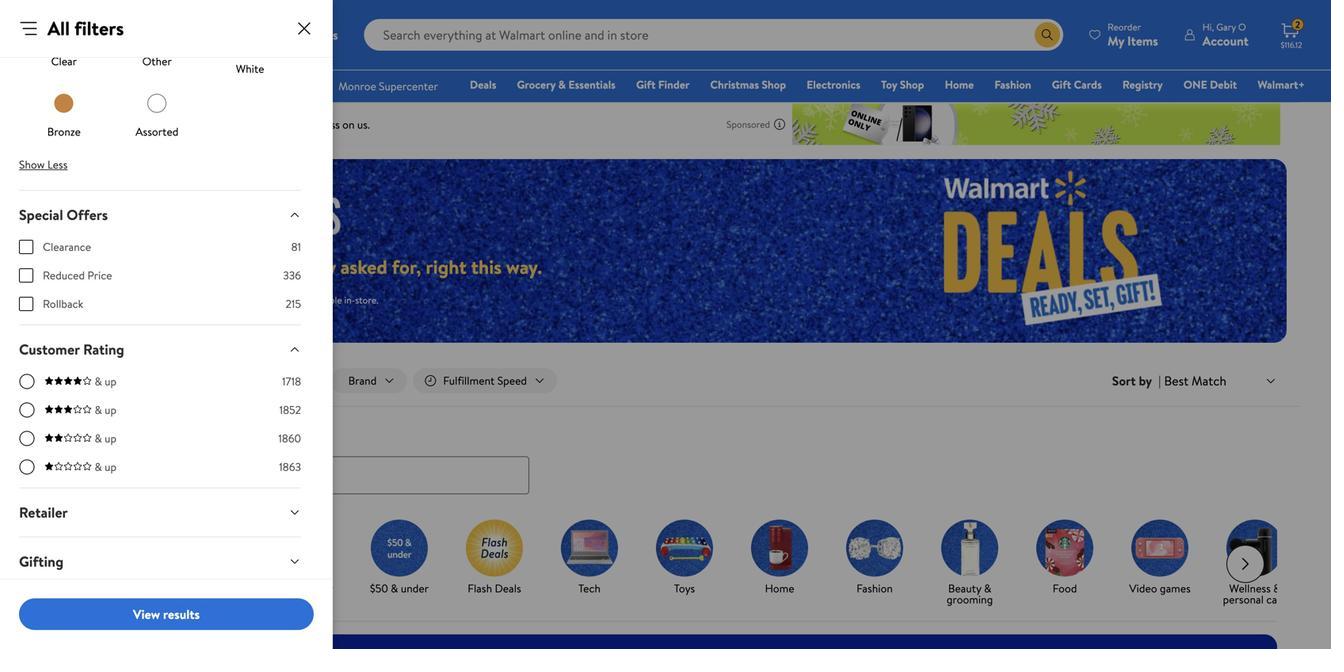 Task type: describe. For each thing, give the bounding box(es) containing it.
$50 & under
[[370, 581, 429, 597]]

essentials
[[569, 77, 616, 92]]

video games
[[1130, 581, 1191, 597]]

customer rating
[[19, 340, 124, 360]]

retailer
[[19, 503, 68, 523]]

up for 1863
[[105, 460, 117, 475]]

$25 & under
[[275, 581, 333, 597]]

checks.
[[174, 293, 204, 307]]

color group
[[19, 0, 301, 146]]

fashion image
[[846, 520, 904, 577]]

1 vertical spatial home
[[765, 581, 795, 597]]

0 horizontal spatial home link
[[739, 520, 821, 598]]

christmas shop
[[710, 77, 786, 92]]

offers
[[67, 205, 108, 225]]

wellness
[[1230, 581, 1271, 597]]

christmas inside christmas shop 'link'
[[710, 77, 759, 92]]

customer rating button
[[6, 326, 314, 374]]

view results
[[133, 606, 200, 624]]

food link
[[1024, 520, 1106, 598]]

$50
[[370, 581, 388, 597]]

under for $10 & under
[[209, 581, 237, 597]]

customer
[[19, 340, 80, 360]]

games
[[1160, 581, 1191, 597]]

special
[[19, 205, 63, 225]]

beauty & grooming link
[[929, 520, 1011, 609]]

price
[[88, 268, 112, 283]]

gift for gift finder
[[636, 77, 656, 92]]

food
[[1053, 581, 1077, 597]]

off- white
[[236, 46, 264, 76]]

3 out of 5 stars and up, 1852 items radio
[[19, 403, 35, 418]]

while supplies last. no rain checks. select items may not be available in-store.
[[63, 293, 378, 307]]

view
[[133, 606, 160, 624]]

other
[[142, 53, 172, 69]]

reduced
[[43, 268, 85, 283]]

all filters dialog
[[0, 0, 333, 650]]

gift for gift cards
[[1052, 77, 1072, 92]]

next slide for chipmodulewithimages list image
[[1227, 546, 1265, 584]]

assorted
[[136, 124, 179, 139]]

way.
[[506, 254, 542, 280]]

shop fifty dollars and under. image
[[371, 520, 428, 577]]

flash deals
[[468, 581, 521, 597]]

Search search field
[[364, 19, 1063, 51]]

& up for 1852
[[95, 403, 117, 418]]

rain
[[157, 293, 172, 307]]

sponsored
[[727, 118, 770, 131]]

show
[[19, 157, 45, 172]]

flash
[[468, 581, 492, 597]]

1 horizontal spatial walmart black friday deals for days image
[[835, 159, 1287, 343]]

show less button
[[6, 152, 80, 178]]

results
[[163, 606, 200, 624]]

deals link
[[463, 76, 504, 93]]

select
[[207, 293, 232, 307]]

personal
[[1223, 593, 1264, 608]]

sort
[[1112, 373, 1136, 390]]

all inside dialog
[[48, 15, 70, 42]]

christmas inside get it by christmas link
[[90, 593, 138, 608]]

gift cards link
[[1045, 76, 1109, 93]]

special offers
[[19, 205, 108, 225]]

2 out of 5 stars and up, 1860 items radio
[[19, 431, 35, 447]]

toys link
[[644, 520, 726, 598]]

items
[[235, 293, 257, 307]]

off-
[[236, 46, 257, 61]]

get
[[93, 581, 111, 597]]

white
[[236, 61, 264, 76]]

for,
[[392, 254, 421, 280]]

$50 & under link
[[358, 520, 441, 598]]

wellness & personal care link
[[1214, 520, 1297, 609]]

4 out of 5 stars and up, 1718 items radio
[[19, 374, 35, 390]]

electronics link
[[800, 76, 868, 93]]

on
[[180, 254, 201, 280]]

filters inside button
[[96, 373, 124, 389]]

$116.12
[[1281, 40, 1303, 50]]

cards
[[1074, 77, 1102, 92]]

get it by christmas link
[[73, 520, 155, 609]]

electronics
[[807, 77, 861, 92]]

Walmart Site-Wide search field
[[364, 19, 1063, 51]]

not
[[278, 293, 292, 307]]

none checkbox inside special offers group
[[19, 269, 33, 283]]

while
[[63, 293, 86, 307]]

0 vertical spatial home
[[945, 77, 974, 92]]

finder
[[658, 77, 690, 92]]

2
[[1296, 18, 1301, 31]]

1860
[[278, 431, 301, 447]]

registry link
[[1116, 76, 1170, 93]]

$25 & under link
[[263, 520, 346, 598]]

toys
[[674, 581, 695, 597]]

& inside beauty & grooming
[[984, 581, 992, 597]]

assorted button
[[136, 89, 179, 139]]

grooming
[[947, 593, 993, 608]]

video games link
[[1119, 520, 1202, 598]]

215
[[286, 296, 301, 312]]

shop beauty and grooming. image
[[942, 520, 999, 577]]

gift cards
[[1052, 77, 1102, 92]]

rating
[[83, 340, 124, 360]]

1852
[[279, 403, 301, 418]]

under for $50 & under
[[401, 581, 429, 597]]

toy
[[881, 77, 897, 92]]

they
[[300, 254, 336, 280]]

care
[[1267, 593, 1287, 608]]

0 vertical spatial deals
[[470, 77, 497, 92]]

shop toys. image
[[656, 520, 713, 577]]

& inside wellness & personal care
[[1274, 581, 1281, 597]]

clear
[[51, 53, 77, 69]]

& up for 1863
[[95, 460, 117, 475]]



Task type: vqa. For each thing, say whether or not it's contained in the screenshot.
View Results
yes



Task type: locate. For each thing, give the bounding box(es) containing it.
0 vertical spatial christmas
[[710, 77, 759, 92]]

0 horizontal spatial fashion link
[[834, 520, 916, 598]]

last.
[[124, 293, 140, 307]]

customer rating option group
[[19, 374, 301, 488]]

1 horizontal spatial home link
[[938, 76, 981, 93]]

all down customer rating
[[81, 373, 94, 389]]

filters down rating
[[96, 373, 124, 389]]

view results button
[[19, 599, 314, 631]]

filters up clear
[[74, 15, 124, 42]]

0 horizontal spatial walmart black friday deals for days image
[[63, 195, 355, 235]]

1 vertical spatial all
[[81, 373, 94, 389]]

special offers button
[[6, 191, 314, 239]]

Deals search field
[[32, 425, 1300, 495]]

major savings on everything they asked for, right this way.
[[63, 254, 542, 280]]

get it by christmas
[[90, 581, 138, 608]]

shop inside 'link'
[[762, 77, 786, 92]]

shop food image
[[1037, 520, 1094, 577]]

show less
[[19, 157, 68, 172]]

special offers group
[[19, 239, 301, 325]]

shop video games. image
[[1132, 520, 1189, 577]]

deals right the flash
[[495, 581, 521, 597]]

deals left grocery
[[470, 77, 497, 92]]

all
[[48, 15, 70, 42], [81, 373, 94, 389]]

up
[[105, 374, 117, 390], [105, 403, 117, 418], [105, 431, 117, 447], [105, 460, 117, 475]]

close panel image
[[295, 19, 314, 38]]

shop for toy shop
[[900, 77, 925, 92]]

1 horizontal spatial fashion
[[995, 77, 1032, 92]]

bronze
[[47, 124, 81, 139]]

2 up from the top
[[105, 403, 117, 418]]

grocery & essentials link
[[510, 76, 623, 93]]

deals
[[470, 77, 497, 92], [51, 425, 85, 445], [495, 581, 521, 597]]

1 out of 5 stars and up, 1863 items radio
[[19, 460, 35, 476]]

2 shop from the left
[[900, 77, 925, 92]]

Search in deals search field
[[51, 457, 529, 495]]

beauty
[[948, 581, 982, 597]]

3 up from the top
[[105, 431, 117, 447]]

by inside sort and filter section element
[[1139, 373, 1152, 390]]

1 vertical spatial filters
[[96, 373, 124, 389]]

other button
[[142, 18, 172, 69]]

all up clear
[[48, 15, 70, 42]]

flash deals link
[[453, 520, 536, 598]]

&
[[558, 77, 566, 92], [95, 374, 102, 390], [95, 403, 102, 418], [95, 431, 102, 447], [95, 460, 102, 475], [199, 581, 207, 597], [295, 581, 303, 597], [391, 581, 398, 597], [984, 581, 992, 597], [1274, 581, 1281, 597]]

1 horizontal spatial home
[[945, 77, 974, 92]]

81
[[291, 239, 301, 255]]

1 & up from the top
[[95, 374, 117, 390]]

2 & up from the top
[[95, 403, 117, 418]]

one debit
[[1184, 77, 1237, 92]]

home right toy shop
[[945, 77, 974, 92]]

walmart image
[[25, 22, 128, 48]]

1 vertical spatial all filters
[[81, 373, 124, 389]]

0 vertical spatial fashion
[[995, 77, 1032, 92]]

gifting
[[19, 552, 64, 572]]

0 vertical spatial all filters
[[48, 15, 124, 42]]

shop for christmas shop
[[762, 77, 786, 92]]

0 horizontal spatial home
[[765, 581, 795, 597]]

clearance
[[43, 239, 91, 255]]

1 horizontal spatial all
[[81, 373, 94, 389]]

clear button
[[50, 18, 78, 69]]

home link
[[938, 76, 981, 93], [739, 520, 821, 598]]

1 vertical spatial deals
[[51, 425, 85, 445]]

sort and filter section element
[[32, 356, 1300, 407]]

gift finder link
[[629, 76, 697, 93]]

0 horizontal spatial christmas
[[90, 593, 138, 608]]

shop up sponsored
[[762, 77, 786, 92]]

up for 1718
[[105, 374, 117, 390]]

& up for 1718
[[95, 374, 117, 390]]

1 vertical spatial home link
[[739, 520, 821, 598]]

up for 1860
[[105, 431, 117, 447]]

4 up from the top
[[105, 460, 117, 475]]

|
[[1159, 373, 1161, 390]]

fashion down 'fashion' image
[[857, 581, 893, 597]]

all filters up clear
[[48, 15, 124, 42]]

shop wellness and self-care. image
[[1227, 520, 1284, 577]]

get gifts in time for christmas. image
[[86, 520, 143, 577]]

0 horizontal spatial fashion
[[857, 581, 893, 597]]

may
[[259, 293, 276, 307]]

by inside get it by christmas
[[124, 581, 135, 597]]

2 under from the left
[[305, 581, 333, 597]]

1 under from the left
[[209, 581, 237, 597]]

1 horizontal spatial by
[[1139, 373, 1152, 390]]

shop ten dollars and under. image
[[181, 520, 238, 577]]

1 vertical spatial fashion link
[[834, 520, 916, 598]]

1 vertical spatial by
[[124, 581, 135, 597]]

under for $25 & under
[[305, 581, 333, 597]]

walmart black friday deals for days image
[[835, 159, 1287, 343], [63, 195, 355, 235]]

under right $50
[[401, 581, 429, 597]]

toy shop
[[881, 77, 925, 92]]

1863
[[279, 460, 301, 475]]

0 vertical spatial fashion link
[[988, 76, 1039, 93]]

it
[[114, 581, 121, 597]]

0 vertical spatial home link
[[938, 76, 981, 93]]

0 vertical spatial all
[[48, 15, 70, 42]]

all inside button
[[81, 373, 94, 389]]

this
[[471, 254, 502, 280]]

all filters button
[[51, 369, 142, 394]]

deals inside search box
[[51, 425, 85, 445]]

by right it
[[124, 581, 135, 597]]

search image
[[63, 470, 76, 482]]

home image
[[751, 520, 808, 577]]

2 gift from the left
[[1052, 77, 1072, 92]]

toy shop link
[[874, 76, 932, 93]]

flash deals image
[[466, 520, 523, 577]]

1 gift from the left
[[636, 77, 656, 92]]

all filters inside dialog
[[48, 15, 124, 42]]

up for 1852
[[105, 403, 117, 418]]

christmas shop link
[[703, 76, 793, 93]]

shop right toy on the top of page
[[900, 77, 925, 92]]

tech
[[579, 581, 601, 597]]

less
[[47, 157, 68, 172]]

1 horizontal spatial shop
[[900, 77, 925, 92]]

shop tech. image
[[561, 520, 618, 577]]

reduced price
[[43, 268, 112, 283]]

bronze button
[[47, 89, 81, 139]]

gift inside "link"
[[1052, 77, 1072, 92]]

0 horizontal spatial under
[[209, 581, 237, 597]]

1 vertical spatial fashion
[[857, 581, 893, 597]]

1 horizontal spatial christmas
[[710, 77, 759, 92]]

& up
[[95, 374, 117, 390], [95, 403, 117, 418], [95, 431, 117, 447], [95, 460, 117, 475]]

store.
[[355, 293, 378, 307]]

walmart+ link
[[1251, 76, 1312, 93]]

fashion
[[995, 77, 1032, 92], [857, 581, 893, 597]]

one
[[1184, 77, 1208, 92]]

3 under from the left
[[401, 581, 429, 597]]

deals up search "icon"
[[51, 425, 85, 445]]

3 & up from the top
[[95, 431, 117, 447]]

asked
[[341, 254, 387, 280]]

0 horizontal spatial by
[[124, 581, 135, 597]]

be
[[295, 293, 305, 307]]

1 horizontal spatial under
[[305, 581, 333, 597]]

walmart+
[[1258, 77, 1305, 92]]

2 vertical spatial deals
[[495, 581, 521, 597]]

right
[[426, 254, 467, 280]]

1718
[[282, 374, 301, 390]]

shop twenty-five dollars and under. image
[[276, 520, 333, 577]]

0 horizontal spatial shop
[[762, 77, 786, 92]]

available
[[307, 293, 342, 307]]

in-
[[344, 293, 355, 307]]

one debit link
[[1177, 76, 1245, 93]]

major
[[63, 254, 111, 280]]

all filters inside button
[[81, 373, 124, 389]]

None checkbox
[[19, 269, 33, 283]]

1 up from the top
[[105, 374, 117, 390]]

registry
[[1123, 77, 1163, 92]]

wellness & personal care
[[1223, 581, 1287, 608]]

fashion left gift cards "link"
[[995, 77, 1032, 92]]

filters inside dialog
[[74, 15, 124, 42]]

gifting button
[[6, 538, 314, 586]]

1 shop from the left
[[762, 77, 786, 92]]

under right $10
[[209, 581, 237, 597]]

debit
[[1210, 77, 1237, 92]]

0 horizontal spatial gift
[[636, 77, 656, 92]]

0 horizontal spatial all
[[48, 15, 70, 42]]

gift left cards
[[1052, 77, 1072, 92]]

2 horizontal spatial under
[[401, 581, 429, 597]]

video
[[1130, 581, 1158, 597]]

under right the $25
[[305, 581, 333, 597]]

everything
[[206, 254, 295, 280]]

home down home 'image'
[[765, 581, 795, 597]]

None checkbox
[[19, 240, 33, 254], [19, 297, 33, 311], [19, 240, 33, 254], [19, 297, 33, 311]]

0 vertical spatial filters
[[74, 15, 124, 42]]

all filters down rating
[[81, 373, 124, 389]]

by left |
[[1139, 373, 1152, 390]]

gift finder
[[636, 77, 690, 92]]

1 vertical spatial christmas
[[90, 593, 138, 608]]

1 horizontal spatial gift
[[1052, 77, 1072, 92]]

1 horizontal spatial fashion link
[[988, 76, 1039, 93]]

& up for 1860
[[95, 431, 117, 447]]

grocery & essentials
[[517, 77, 616, 92]]

4 & up from the top
[[95, 460, 117, 475]]

$25
[[275, 581, 293, 597]]

tech link
[[548, 520, 631, 598]]

no
[[142, 293, 154, 307]]

gift left finder
[[636, 77, 656, 92]]

$10
[[181, 581, 197, 597]]

0 vertical spatial by
[[1139, 373, 1152, 390]]



